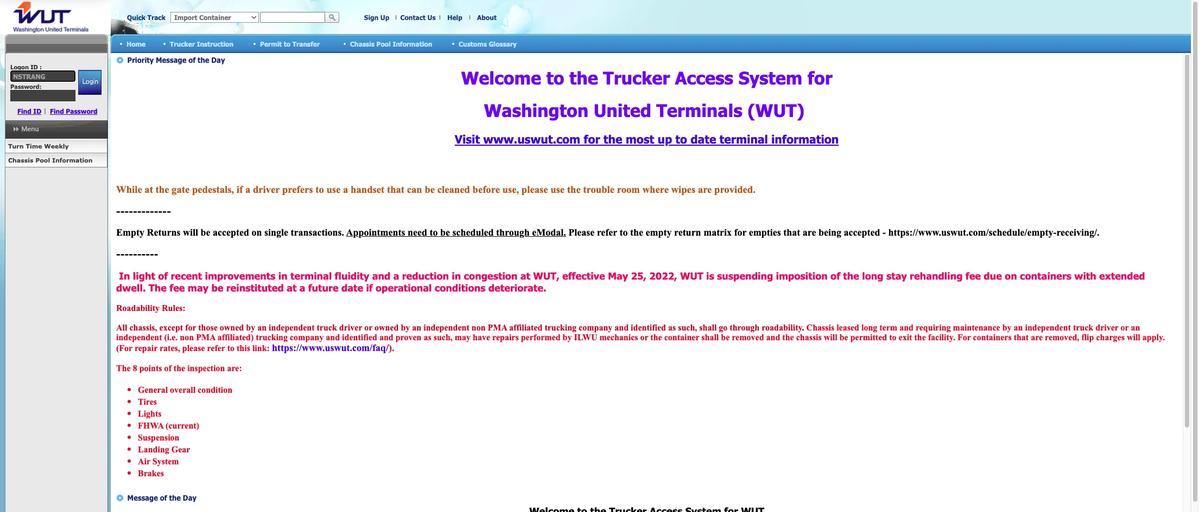 Task type: locate. For each thing, give the bounding box(es) containing it.
chassis pool information down up
[[350, 40, 432, 47]]

0 vertical spatial chassis pool information
[[350, 40, 432, 47]]

login image
[[78, 70, 101, 95]]

logon
[[10, 64, 29, 71]]

0 horizontal spatial pool
[[35, 157, 50, 164]]

id down the password:
[[33, 107, 41, 115]]

1 horizontal spatial chassis pool information
[[350, 40, 432, 47]]

chassis
[[350, 40, 375, 47], [8, 157, 33, 164]]

1 vertical spatial id
[[33, 107, 41, 115]]

information
[[393, 40, 432, 47], [52, 157, 93, 164]]

information down contact
[[393, 40, 432, 47]]

contact us link
[[400, 14, 436, 21]]

trucker
[[170, 40, 195, 47]]

chassis down the sign
[[350, 40, 375, 47]]

find for find password
[[50, 107, 64, 115]]

glossary
[[489, 40, 517, 47]]

pool down turn time weekly
[[35, 157, 50, 164]]

0 vertical spatial id
[[30, 64, 38, 71]]

sign up link
[[364, 14, 389, 21]]

contact us
[[400, 14, 436, 21]]

chassis pool information link
[[5, 154, 107, 168]]

None text field
[[260, 12, 325, 23], [10, 71, 76, 82], [260, 12, 325, 23], [10, 71, 76, 82]]

pool down up
[[376, 40, 391, 47]]

weekly
[[44, 143, 69, 150]]

id for find
[[33, 107, 41, 115]]

id left the :
[[30, 64, 38, 71]]

0 horizontal spatial find
[[17, 107, 31, 115]]

find id
[[17, 107, 41, 115]]

chassis pool information
[[350, 40, 432, 47], [8, 157, 93, 164]]

id for logon
[[30, 64, 38, 71]]

1 horizontal spatial information
[[393, 40, 432, 47]]

find down the password:
[[17, 107, 31, 115]]

customs glossary
[[459, 40, 517, 47]]

None password field
[[10, 90, 76, 102]]

find
[[17, 107, 31, 115], [50, 107, 64, 115]]

find password
[[50, 107, 98, 115]]

1 horizontal spatial pool
[[376, 40, 391, 47]]

help
[[447, 14, 462, 21]]

1 horizontal spatial chassis
[[350, 40, 375, 47]]

find for find id
[[17, 107, 31, 115]]

1 horizontal spatial find
[[50, 107, 64, 115]]

0 horizontal spatial chassis pool information
[[8, 157, 93, 164]]

up
[[380, 14, 389, 21]]

chassis pool information down turn time weekly "link"
[[8, 157, 93, 164]]

0 horizontal spatial chassis
[[8, 157, 33, 164]]

customs
[[459, 40, 487, 47]]

logon id :
[[10, 64, 42, 71]]

id
[[30, 64, 38, 71], [33, 107, 41, 115]]

about link
[[477, 14, 497, 21]]

permit to transfer
[[260, 40, 320, 47]]

2 find from the left
[[50, 107, 64, 115]]

chassis down 'turn'
[[8, 157, 33, 164]]

pool
[[376, 40, 391, 47], [35, 157, 50, 164]]

1 vertical spatial chassis pool information
[[8, 157, 93, 164]]

find left password
[[50, 107, 64, 115]]

quick track
[[127, 14, 166, 21]]

about
[[477, 14, 497, 21]]

track
[[147, 14, 166, 21]]

1 find from the left
[[17, 107, 31, 115]]

information down weekly
[[52, 157, 93, 164]]

1 vertical spatial information
[[52, 157, 93, 164]]

to
[[284, 40, 291, 47]]

turn
[[8, 143, 24, 150]]

find id link
[[17, 107, 41, 115]]

:
[[40, 64, 42, 71]]



Task type: describe. For each thing, give the bounding box(es) containing it.
contact
[[400, 14, 426, 21]]

find password link
[[50, 107, 98, 115]]

turn time weekly link
[[5, 140, 107, 154]]

us
[[428, 14, 436, 21]]

0 vertical spatial chassis
[[350, 40, 375, 47]]

quick
[[127, 14, 146, 21]]

password
[[66, 107, 98, 115]]

1 vertical spatial pool
[[35, 157, 50, 164]]

instruction
[[197, 40, 234, 47]]

1 vertical spatial chassis
[[8, 157, 33, 164]]

0 horizontal spatial information
[[52, 157, 93, 164]]

0 vertical spatial information
[[393, 40, 432, 47]]

sign
[[364, 14, 379, 21]]

0 vertical spatial pool
[[376, 40, 391, 47]]

help link
[[447, 14, 462, 21]]

sign up
[[364, 14, 389, 21]]

time
[[26, 143, 42, 150]]

turn time weekly
[[8, 143, 69, 150]]

home
[[126, 40, 146, 47]]

trucker instruction
[[170, 40, 234, 47]]

password:
[[10, 83, 42, 90]]

transfer
[[292, 40, 320, 47]]

permit
[[260, 40, 282, 47]]



Task type: vqa. For each thing, say whether or not it's contained in the screenshot.
'CHASSIS' within Chassis Pool Information link
no



